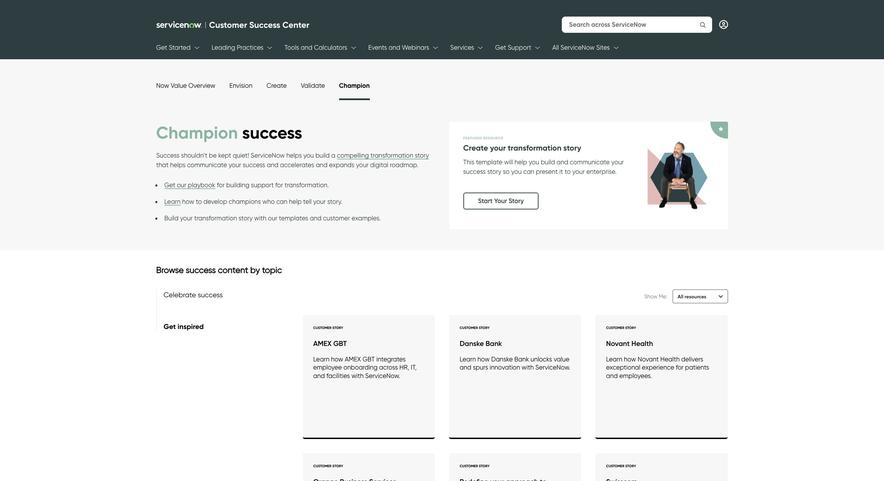 Task type: vqa. For each thing, say whether or not it's contained in the screenshot.
the left Success
yes



Task type: locate. For each thing, give the bounding box(es) containing it.
servicenow.
[[536, 364, 571, 371], [365, 372, 400, 380]]

to right it
[[565, 168, 571, 175]]

success up practices
[[249, 20, 280, 30]]

across
[[379, 364, 398, 371]]

1 horizontal spatial help
[[515, 158, 527, 166]]

tools and calculators
[[285, 44, 347, 51]]

it
[[560, 168, 563, 175]]

your right it
[[572, 168, 585, 175]]

0 horizontal spatial bank
[[486, 340, 502, 348]]

tell
[[303, 198, 312, 205]]

1 horizontal spatial with
[[352, 372, 364, 380]]

gbt up employee
[[333, 340, 347, 348]]

1 vertical spatial bank
[[515, 356, 529, 363]]

1 vertical spatial danske
[[491, 356, 513, 363]]

learn how amex gbt integrates employee onboarding across hr, it, and facilities with servicenow.
[[313, 356, 417, 380]]

to
[[565, 168, 571, 175], [196, 198, 202, 205]]

you up accelerates
[[303, 152, 314, 159]]

1 horizontal spatial helps
[[286, 152, 302, 159]]

transformation up roadmap.
[[371, 152, 413, 159]]

to left develop
[[196, 198, 202, 205]]

helps right that
[[170, 161, 186, 169]]

0 vertical spatial all
[[553, 44, 559, 51]]

can left present
[[523, 168, 535, 175]]

transformation inside success shouldn't be kept quiet! servicenow helps you build a compelling transformation story that helps communicate your success and accelerates and expands your digital roadmap.
[[371, 152, 413, 159]]

0 horizontal spatial champion
[[156, 122, 238, 143]]

servicenow inside success shouldn't be kept quiet! servicenow helps you build a compelling transformation story that helps communicate your success and accelerates and expands your digital roadmap.
[[251, 152, 285, 159]]

1 vertical spatial health
[[661, 356, 680, 363]]

success inside success shouldn't be kept quiet! servicenow helps you build a compelling transformation story that helps communicate your success and accelerates and expands your digital roadmap.
[[156, 152, 180, 159]]

you up present
[[529, 158, 539, 166]]

0 horizontal spatial help
[[289, 198, 302, 205]]

customer story link
[[303, 454, 435, 482], [449, 454, 582, 482], [596, 454, 728, 482]]

validate link
[[301, 82, 325, 89]]

0 horizontal spatial build
[[316, 152, 330, 159]]

get our playbook link
[[164, 181, 215, 189]]

servicenow. down across
[[365, 372, 400, 380]]

your right tell
[[313, 198, 326, 205]]

how up spurs
[[478, 356, 490, 363]]

your down resource
[[490, 143, 506, 153]]

1 vertical spatial gbt
[[363, 356, 375, 363]]

our up learn link on the top
[[177, 181, 186, 189]]

webinars
[[402, 44, 429, 51]]

0 vertical spatial novant
[[606, 340, 630, 348]]

1 horizontal spatial amex
[[345, 356, 361, 363]]

unlocks
[[531, 356, 552, 363]]

services link
[[450, 38, 474, 58]]

0 vertical spatial can
[[523, 168, 535, 175]]

0 horizontal spatial communicate
[[187, 161, 227, 169]]

0 vertical spatial health
[[632, 340, 653, 348]]

1 horizontal spatial danske
[[491, 356, 513, 363]]

how up employee
[[331, 356, 343, 363]]

0 horizontal spatial servicenow
[[251, 152, 285, 159]]

with
[[254, 215, 266, 222], [522, 364, 534, 371], [352, 372, 364, 380]]

success right browse
[[186, 265, 216, 275]]

amex
[[313, 340, 332, 348], [345, 356, 361, 363]]

get our playbook for building support for transformation.
[[164, 181, 329, 189]]

center
[[283, 20, 309, 30]]

success up success shouldn't be kept quiet! servicenow helps you build a compelling transformation story that helps communicate your success and accelerates and expands your digital roadmap. on the left top of the page
[[242, 122, 302, 143]]

1 horizontal spatial all
[[678, 294, 684, 300]]

0 horizontal spatial danske
[[460, 340, 484, 348]]

how inside learn how novant health delivers exceptional experience for patients and employees.
[[624, 356, 636, 363]]

for inside learn how novant health delivers exceptional experience for patients and employees.
[[676, 364, 684, 371]]

your up enterprise.
[[612, 158, 624, 166]]

learn up employee
[[313, 356, 330, 363]]

value
[[171, 82, 187, 89]]

how
[[182, 198, 194, 205], [331, 356, 343, 363], [478, 356, 490, 363], [624, 356, 636, 363]]

story inside featured resource create your transformation story
[[564, 143, 581, 153]]

gbt inside learn how amex gbt integrates employee onboarding across hr, it, and facilities with servicenow.
[[363, 356, 375, 363]]

help right will
[[515, 158, 527, 166]]

for left building
[[217, 181, 225, 189]]

2 horizontal spatial with
[[522, 364, 534, 371]]

0 horizontal spatial all
[[553, 44, 559, 51]]

1 horizontal spatial champion
[[339, 82, 370, 90]]

value
[[554, 356, 570, 363]]

transformation
[[508, 143, 562, 153], [371, 152, 413, 159], [194, 215, 237, 222]]

communicate inside this template will help you build and communicate your success story so you can present it to your enterprise.
[[570, 158, 610, 166]]

success up that
[[156, 152, 180, 159]]

0 horizontal spatial create
[[267, 82, 287, 89]]

2 vertical spatial with
[[352, 372, 364, 380]]

for down delivers
[[676, 364, 684, 371]]

1 horizontal spatial for
[[275, 181, 283, 189]]

1 horizontal spatial success
[[249, 20, 280, 30]]

learn up build on the left top
[[164, 198, 181, 205]]

1 vertical spatial all
[[678, 294, 684, 300]]

your
[[490, 143, 506, 153], [612, 158, 624, 166], [229, 161, 241, 169], [356, 161, 369, 169], [572, 168, 585, 175], [313, 198, 326, 205], [180, 215, 193, 222]]

with down learn how to develop champions who can help tell your story. on the top of page
[[254, 215, 266, 222]]

0 vertical spatial helps
[[286, 152, 302, 159]]

1 horizontal spatial customer story link
[[449, 454, 582, 482]]

gbt up onboarding
[[363, 356, 375, 363]]

health up learn how novant health delivers exceptional experience for patients and employees. at the bottom right of page
[[632, 340, 653, 348]]

success down the this
[[463, 168, 486, 175]]

servicenow left sites
[[561, 44, 595, 51]]

and down employee
[[313, 372, 325, 380]]

0 vertical spatial help
[[515, 158, 527, 166]]

support
[[251, 181, 274, 189]]

story inside success shouldn't be kept quiet! servicenow helps you build a compelling transformation story that helps communicate your success and accelerates and expands your digital roadmap.
[[415, 152, 429, 159]]

servicenow right quiet!
[[251, 152, 285, 159]]

1 vertical spatial can
[[276, 198, 287, 205]]

communicate
[[570, 158, 610, 166], [187, 161, 227, 169]]

story
[[564, 143, 581, 153], [415, 152, 429, 159], [487, 168, 502, 175], [239, 215, 253, 222]]

danske up spurs
[[460, 340, 484, 348]]

2 horizontal spatial for
[[676, 364, 684, 371]]

1 horizontal spatial create
[[463, 143, 488, 153]]

story up this template will help you build and communicate your success story so you can present it to your enterprise.
[[564, 143, 581, 153]]

learn up spurs
[[460, 356, 476, 363]]

servicenow
[[561, 44, 595, 51], [251, 152, 285, 159]]

with down onboarding
[[352, 372, 364, 380]]

get
[[156, 44, 167, 51], [495, 44, 506, 51], [164, 181, 175, 189]]

customer success center link
[[156, 20, 312, 30]]

validate
[[301, 82, 325, 89]]

this template will help you build and communicate your success story so you can present it to your enterprise.
[[463, 158, 624, 175]]

1 vertical spatial our
[[268, 215, 277, 222]]

0 vertical spatial danske
[[460, 340, 484, 348]]

browse success content by topic
[[156, 265, 282, 275]]

story down template
[[487, 168, 502, 175]]

amex gbt
[[313, 340, 347, 348]]

how up exceptional
[[624, 356, 636, 363]]

communicate down be
[[187, 161, 227, 169]]

1 horizontal spatial bank
[[515, 356, 529, 363]]

transformation.
[[285, 181, 329, 189]]

0 horizontal spatial transformation
[[194, 215, 237, 222]]

how right learn link on the top
[[182, 198, 194, 205]]

your down compelling on the top left
[[356, 161, 369, 169]]

0 horizontal spatial customer story link
[[303, 454, 435, 482]]

for
[[217, 181, 225, 189], [275, 181, 283, 189], [676, 364, 684, 371]]

0 vertical spatial amex
[[313, 340, 332, 348]]

build
[[316, 152, 330, 159], [541, 158, 555, 166]]

and down tell
[[310, 215, 322, 222]]

learn up exceptional
[[606, 356, 623, 363]]

health up experience
[[661, 356, 680, 363]]

2 customer story link from the left
[[449, 454, 582, 482]]

get for get started
[[156, 44, 167, 51]]

and up it
[[557, 158, 568, 166]]

resources
[[685, 294, 707, 300]]

amex up employee
[[313, 340, 332, 348]]

and left spurs
[[460, 364, 471, 371]]

health
[[632, 340, 653, 348], [661, 356, 680, 363]]

how inside learn how amex gbt integrates employee onboarding across hr, it, and facilities with servicenow.
[[331, 356, 343, 363]]

so
[[503, 168, 510, 175]]

get started link
[[156, 38, 191, 58]]

1 vertical spatial success
[[156, 152, 180, 159]]

our down who
[[268, 215, 277, 222]]

all servicenow sites
[[553, 44, 610, 51]]

1 horizontal spatial can
[[523, 168, 535, 175]]

facilities
[[327, 372, 350, 380]]

be
[[209, 152, 217, 159]]

communicate up enterprise.
[[570, 158, 610, 166]]

employees.
[[620, 372, 652, 380]]

1 vertical spatial servicenow.
[[365, 372, 400, 380]]

get up learn link on the top
[[164, 181, 175, 189]]

how for danske
[[478, 356, 490, 363]]

communicate inside success shouldn't be kept quiet! servicenow helps you build a compelling transformation story that helps communicate your success and accelerates and expands your digital roadmap.
[[187, 161, 227, 169]]

learn for amex gbt
[[313, 356, 330, 363]]

1 vertical spatial novant
[[638, 356, 659, 363]]

amex inside learn how amex gbt integrates employee onboarding across hr, it, and facilities with servicenow.
[[345, 356, 361, 363]]

present
[[536, 168, 558, 175]]

1 vertical spatial servicenow
[[251, 152, 285, 159]]

2 horizontal spatial you
[[529, 158, 539, 166]]

2 horizontal spatial customer story link
[[596, 454, 728, 482]]

danske
[[460, 340, 484, 348], [491, 356, 513, 363]]

2 horizontal spatial transformation
[[508, 143, 562, 153]]

show me:
[[645, 294, 668, 300]]

story inside the start your story link
[[509, 197, 524, 205]]

1 horizontal spatial gbt
[[363, 356, 375, 363]]

0 vertical spatial champion
[[339, 82, 370, 90]]

start
[[478, 197, 493, 205]]

1 vertical spatial create
[[463, 143, 488, 153]]

create
[[267, 82, 287, 89], [463, 143, 488, 153]]

1 horizontal spatial to
[[565, 168, 571, 175]]

0 horizontal spatial helps
[[170, 161, 186, 169]]

develop
[[204, 198, 227, 205]]

delivers
[[682, 356, 703, 363]]

learn
[[164, 198, 181, 205], [313, 356, 330, 363], [460, 356, 476, 363], [606, 356, 623, 363]]

champion
[[339, 82, 370, 90], [156, 122, 238, 143]]

with down unlocks
[[522, 364, 534, 371]]

1 horizontal spatial servicenow
[[561, 44, 595, 51]]

0 horizontal spatial success
[[156, 152, 180, 159]]

1 vertical spatial to
[[196, 198, 202, 205]]

learn inside learn how amex gbt integrates employee onboarding across hr, it, and facilities with servicenow.
[[313, 356, 330, 363]]

1 vertical spatial amex
[[345, 356, 361, 363]]

build your transformation story with our templates and customer examples.
[[164, 215, 381, 222]]

0 horizontal spatial servicenow.
[[365, 372, 400, 380]]

help inside this template will help you build and communicate your success story so you can present it to your enterprise.
[[515, 158, 527, 166]]

help left tell
[[289, 198, 302, 205]]

your right build on the left top
[[180, 215, 193, 222]]

0 vertical spatial create
[[267, 82, 287, 89]]

hr,
[[400, 364, 409, 371]]

0 vertical spatial with
[[254, 215, 266, 222]]

novant
[[606, 340, 630, 348], [638, 356, 659, 363]]

playbook
[[188, 181, 215, 189]]

customer
[[209, 20, 247, 30], [313, 326, 332, 330], [460, 326, 478, 330], [606, 326, 625, 330], [313, 464, 332, 469], [460, 464, 478, 469], [606, 464, 625, 469]]

all
[[553, 44, 559, 51], [678, 294, 684, 300]]

you right so
[[511, 168, 522, 175]]

0 vertical spatial to
[[565, 168, 571, 175]]

0 horizontal spatial you
[[303, 152, 314, 159]]

servicenow. inside learn how danske bank unlocks value and spurs innovation with servicenow.
[[536, 364, 571, 371]]

1 horizontal spatial servicenow.
[[536, 364, 571, 371]]

transformation up this template will help you build and communicate your success story so you can present it to your enterprise.
[[508, 143, 562, 153]]

you
[[303, 152, 314, 159], [529, 158, 539, 166], [511, 168, 522, 175]]

can right who
[[276, 198, 287, 205]]

1 horizontal spatial novant
[[638, 356, 659, 363]]

get left started
[[156, 44, 167, 51]]

servicenow. down value
[[536, 364, 571, 371]]

learn how to develop champions who can help tell your story.
[[164, 198, 342, 205]]

1 vertical spatial with
[[522, 364, 534, 371]]

0 vertical spatial our
[[177, 181, 186, 189]]

integrates
[[376, 356, 406, 363]]

featured
[[463, 136, 482, 140]]

building
[[226, 181, 249, 189]]

story up roadmap.
[[415, 152, 429, 159]]

build left a
[[316, 152, 330, 159]]

your down quiet!
[[229, 161, 241, 169]]

story
[[509, 197, 524, 205], [332, 326, 343, 330], [479, 326, 490, 330], [625, 326, 636, 330], [332, 464, 343, 469], [479, 464, 490, 469], [625, 464, 636, 469]]

a
[[331, 152, 335, 159]]

amex up onboarding
[[345, 356, 361, 363]]

success down quiet!
[[243, 161, 265, 169]]

champion for champion
[[339, 82, 370, 90]]

0 horizontal spatial for
[[217, 181, 225, 189]]

gbt
[[333, 340, 347, 348], [363, 356, 375, 363]]

0 horizontal spatial our
[[177, 181, 186, 189]]

and up support
[[267, 161, 279, 169]]

0 vertical spatial gbt
[[333, 340, 347, 348]]

story.
[[327, 198, 342, 205]]

helps up accelerates
[[286, 152, 302, 159]]

1 horizontal spatial build
[[541, 158, 555, 166]]

and down exceptional
[[606, 372, 618, 380]]

1 horizontal spatial communicate
[[570, 158, 610, 166]]

build up present
[[541, 158, 555, 166]]

get left support
[[495, 44, 506, 51]]

experience
[[642, 364, 674, 371]]

helps
[[286, 152, 302, 159], [170, 161, 186, 169]]

novant up exceptional
[[606, 340, 630, 348]]

for right support
[[275, 181, 283, 189]]

bank
[[486, 340, 502, 348], [515, 356, 529, 363]]

transformation down develop
[[194, 215, 237, 222]]

novant up experience
[[638, 356, 659, 363]]

how inside learn how danske bank unlocks value and spurs innovation with servicenow.
[[478, 356, 490, 363]]

your
[[494, 197, 507, 205]]

novant inside learn how novant health delivers exceptional experience for patients and employees.
[[638, 356, 659, 363]]

danske up innovation
[[491, 356, 513, 363]]

help
[[515, 158, 527, 166], [289, 198, 302, 205]]

learn inside learn how danske bank unlocks value and spurs innovation with servicenow.
[[460, 356, 476, 363]]

tools
[[285, 44, 299, 51]]

practices
[[237, 44, 264, 51]]

1 vertical spatial champion
[[156, 122, 238, 143]]

story down champions
[[239, 215, 253, 222]]

1 horizontal spatial transformation
[[371, 152, 413, 159]]

0 vertical spatial servicenow.
[[536, 364, 571, 371]]

1 horizontal spatial health
[[661, 356, 680, 363]]

learn inside learn how novant health delivers exceptional experience for patients and employees.
[[606, 356, 623, 363]]

0 horizontal spatial to
[[196, 198, 202, 205]]

champions
[[229, 198, 261, 205]]



Task type: describe. For each thing, give the bounding box(es) containing it.
Search across ServiceNow text field
[[569, 17, 691, 32]]

innovation
[[490, 364, 520, 371]]

get support link
[[495, 38, 531, 58]]

and inside this template will help you build and communicate your success story so you can present it to your enterprise.
[[557, 158, 568, 166]]

can inside this template will help you build and communicate your success story so you can present it to your enterprise.
[[523, 168, 535, 175]]

success inside this template will help you build and communicate your success story so you can present it to your enterprise.
[[463, 168, 486, 175]]

customer
[[323, 215, 350, 222]]

events and webinars link
[[368, 38, 429, 58]]

it,
[[411, 364, 417, 371]]

services
[[450, 44, 474, 51]]

1 customer story link from the left
[[303, 454, 435, 482]]

started
[[169, 44, 191, 51]]

envision link
[[230, 82, 252, 89]]

with inside learn how danske bank unlocks value and spurs innovation with servicenow.
[[522, 364, 534, 371]]

enterprise.
[[587, 168, 617, 175]]

now
[[156, 82, 169, 89]]

and inside learn how danske bank unlocks value and spurs innovation with servicenow.
[[460, 364, 471, 371]]

show
[[645, 294, 658, 300]]

learn link
[[164, 198, 181, 206]]

leading practices link
[[212, 38, 264, 58]]

all resources
[[678, 294, 707, 300]]

patients
[[685, 364, 709, 371]]

support
[[508, 44, 531, 51]]

customer success center
[[209, 20, 309, 30]]

all servicenow sites link
[[553, 38, 610, 58]]

1 vertical spatial help
[[289, 198, 302, 205]]

0 vertical spatial bank
[[486, 340, 502, 348]]

and inside learn how amex gbt integrates employee onboarding across hr, it, and facilities with servicenow.
[[313, 372, 325, 380]]

now value overview
[[156, 82, 215, 89]]

me:
[[659, 294, 668, 300]]

create inside featured resource create your transformation story
[[463, 143, 488, 153]]

content
[[218, 265, 248, 275]]

that
[[156, 161, 169, 169]]

servicenow. inside learn how amex gbt integrates employee onboarding across hr, it, and facilities with servicenow.
[[365, 372, 400, 380]]

danske inside learn how danske bank unlocks value and spurs innovation with servicenow.
[[491, 356, 513, 363]]

all for all resources
[[678, 294, 684, 300]]

sites
[[596, 44, 610, 51]]

your inside featured resource create your transformation story
[[490, 143, 506, 153]]

go to servicenow account image
[[719, 20, 728, 29]]

expands
[[329, 161, 355, 169]]

0 horizontal spatial gbt
[[333, 340, 347, 348]]

0 horizontal spatial with
[[254, 215, 266, 222]]

topic
[[262, 265, 282, 275]]

0 vertical spatial servicenow
[[561, 44, 595, 51]]

how for novant
[[624, 356, 636, 363]]

1 vertical spatial helps
[[170, 161, 186, 169]]

digital
[[370, 161, 388, 169]]

start your story
[[478, 197, 524, 205]]

learn how danske bank unlocks value and spurs innovation with servicenow.
[[460, 356, 571, 371]]

events
[[368, 44, 387, 51]]

and right events
[[389, 44, 400, 51]]

build inside this template will help you build and communicate your success story so you can present it to your enterprise.
[[541, 158, 555, 166]]

get for get support
[[495, 44, 506, 51]]

compelling transformation story link
[[337, 152, 429, 160]]

roadmap.
[[390, 161, 418, 169]]

health inside learn how novant health delivers exceptional experience for patients and employees.
[[661, 356, 680, 363]]

start your story link
[[463, 193, 539, 210]]

who
[[263, 198, 275, 205]]

build inside success shouldn't be kept quiet! servicenow helps you build a compelling transformation story that helps communicate your success and accelerates and expands your digital roadmap.
[[316, 152, 330, 159]]

0 horizontal spatial amex
[[313, 340, 332, 348]]

0 vertical spatial success
[[249, 20, 280, 30]]

you inside success shouldn't be kept quiet! servicenow helps you build a compelling transformation story that helps communicate your success and accelerates and expands your digital roadmap.
[[303, 152, 314, 159]]

templates
[[279, 215, 308, 222]]

template
[[476, 158, 503, 166]]

novant health
[[606, 340, 653, 348]]

shouldn't
[[181, 152, 207, 159]]

and inside learn how novant health delivers exceptional experience for patients and employees.
[[606, 372, 618, 380]]

with inside learn how amex gbt integrates employee onboarding across hr, it, and facilities with servicenow.
[[352, 372, 364, 380]]

1 horizontal spatial you
[[511, 168, 522, 175]]

1 horizontal spatial our
[[268, 215, 277, 222]]

and left expands at the top
[[316, 161, 328, 169]]

quiet!
[[233, 152, 249, 159]]

success inside success shouldn't be kept quiet! servicenow helps you build a compelling transformation story that helps communicate your success and accelerates and expands your digital roadmap.
[[243, 161, 265, 169]]

and right tools
[[301, 44, 313, 51]]

0 horizontal spatial health
[[632, 340, 653, 348]]

spurs
[[473, 364, 488, 371]]

success shouldn't be kept quiet! servicenow helps you build a compelling transformation story that helps communicate your success and accelerates and expands your digital roadmap.
[[156, 152, 429, 169]]

to inside this template will help you build and communicate your success story so you can present it to your enterprise.
[[565, 168, 571, 175]]

browse
[[156, 265, 184, 275]]

resource
[[483, 136, 503, 140]]

all for all servicenow sites
[[553, 44, 559, 51]]

learn for danske bank
[[460, 356, 476, 363]]

now value overview link
[[156, 82, 215, 89]]

get started
[[156, 44, 191, 51]]

tools and calculators link
[[285, 38, 347, 58]]

champion link
[[339, 82, 370, 90]]

accelerates
[[280, 161, 314, 169]]

kept
[[218, 152, 231, 159]]

by
[[250, 265, 260, 275]]

how for amex
[[331, 356, 343, 363]]

examples.
[[352, 215, 381, 222]]

leading
[[212, 44, 235, 51]]

featured resource create your transformation story
[[463, 136, 581, 153]]

3 customer story link from the left
[[596, 454, 728, 482]]

story inside this template will help you build and communicate your success story so you can present it to your enterprise.
[[487, 168, 502, 175]]

0 horizontal spatial can
[[276, 198, 287, 205]]

envision
[[230, 82, 252, 89]]

transformation inside featured resource create your transformation story
[[508, 143, 562, 153]]

this
[[463, 158, 475, 166]]

overview
[[188, 82, 215, 89]]

learn how novant health delivers exceptional experience for patients and employees.
[[606, 356, 709, 380]]

champion for champion success
[[156, 122, 238, 143]]

create link
[[267, 82, 287, 89]]

bank inside learn how danske bank unlocks value and spurs innovation with servicenow.
[[515, 356, 529, 363]]

will
[[504, 158, 513, 166]]

learn for novant health
[[606, 356, 623, 363]]

onboarding
[[344, 364, 378, 371]]

build
[[164, 215, 179, 222]]

events and webinars
[[368, 44, 429, 51]]

employee
[[313, 364, 342, 371]]

chevron down image
[[719, 294, 723, 299]]

star image
[[719, 127, 724, 131]]

danske bank
[[460, 340, 502, 348]]

champion success
[[156, 122, 302, 143]]

0 horizontal spatial novant
[[606, 340, 630, 348]]



